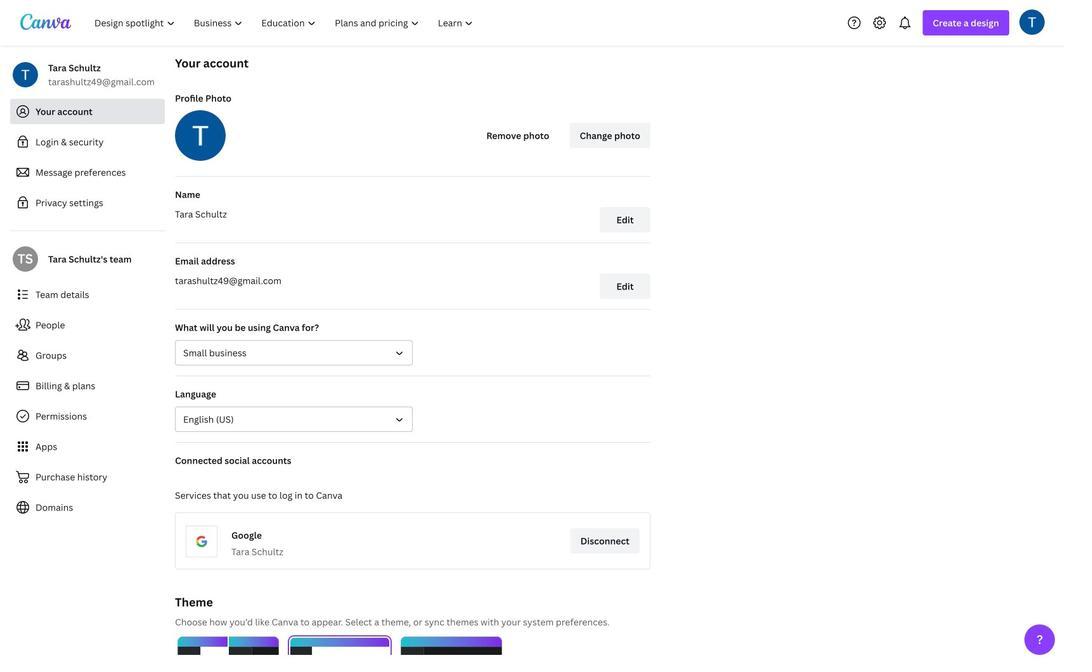 Task type: vqa. For each thing, say whether or not it's contained in the screenshot.
button
yes



Task type: locate. For each thing, give the bounding box(es) containing it.
tara schultz image
[[1020, 9, 1045, 35]]

tara schultz's team element
[[13, 247, 38, 272]]

Language: English (US) button
[[175, 407, 413, 433]]

None button
[[175, 341, 413, 366], [178, 637, 279, 666], [289, 637, 391, 666], [401, 637, 502, 666], [175, 341, 413, 366], [178, 637, 279, 666], [289, 637, 391, 666], [401, 637, 502, 666]]



Task type: describe. For each thing, give the bounding box(es) containing it.
top level navigation element
[[86, 10, 484, 36]]

tara schultz's team image
[[13, 247, 38, 272]]



